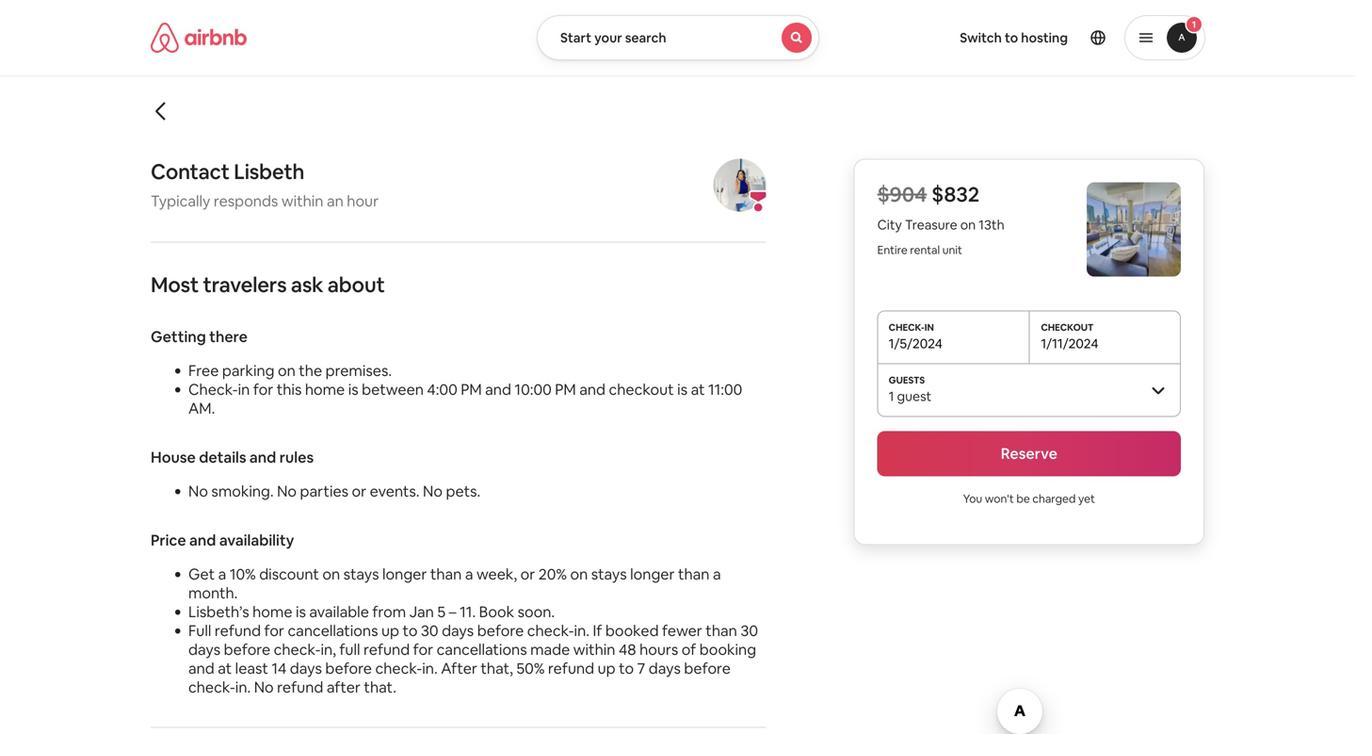 Task type: locate. For each thing, give the bounding box(es) containing it.
30
[[421, 621, 439, 640], [741, 621, 758, 640]]

2 vertical spatial to
[[619, 659, 634, 678]]

1 horizontal spatial pm
[[555, 380, 576, 399]]

that.
[[364, 677, 397, 697]]

no left after
[[254, 677, 274, 697]]

at inside free parking on the premises. check-in for this home is between 4:00 pm and 10:00 pm and checkout is at 11:00 am.
[[691, 380, 705, 399]]

full
[[340, 640, 360, 659]]

parking
[[222, 361, 275, 380]]

1 horizontal spatial within
[[574, 640, 616, 659]]

and
[[485, 380, 512, 399], [580, 380, 606, 399], [250, 448, 276, 467], [189, 530, 216, 550], [188, 659, 215, 678]]

a left the week,
[[465, 564, 473, 584]]

30 right of
[[741, 621, 758, 640]]

contact lisbeth typically responds within an hour
[[151, 158, 379, 211]]

0 horizontal spatial 1
[[889, 388, 895, 405]]

switch
[[960, 29, 1002, 46]]

2 stays from the left
[[592, 564, 627, 584]]

1 inside the profile element
[[1193, 18, 1197, 31]]

0 vertical spatial 1
[[1193, 18, 1197, 31]]

be
[[1017, 491, 1031, 506]]

before left 14
[[224, 640, 271, 659]]

refund
[[215, 621, 261, 640], [364, 640, 410, 659], [548, 659, 595, 678], [277, 677, 323, 697]]

within inside the contact lisbeth typically responds within an hour
[[282, 191, 324, 211]]

home down discount
[[253, 602, 293, 621]]

before right 11.
[[477, 621, 524, 640]]

on
[[961, 216, 976, 233], [278, 361, 296, 380], [323, 564, 340, 584], [571, 564, 588, 584]]

about
[[328, 271, 385, 298]]

pm
[[461, 380, 482, 399], [555, 380, 576, 399]]

to left 5
[[403, 621, 418, 640]]

to
[[1005, 29, 1019, 46], [403, 621, 418, 640], [619, 659, 634, 678]]

1 vertical spatial up
[[598, 659, 616, 678]]

days right 14
[[290, 659, 322, 678]]

check- right least
[[274, 640, 321, 659]]

up left 48
[[598, 659, 616, 678]]

in,
[[321, 640, 336, 659]]

2 horizontal spatial to
[[1005, 29, 1019, 46]]

1 vertical spatial or
[[521, 564, 535, 584]]

stays up available
[[344, 564, 379, 584]]

and down full
[[188, 659, 215, 678]]

you
[[964, 491, 983, 506]]

on left the
[[278, 361, 296, 380]]

lisbeth is a superhost. learn more about lisbeth. image
[[714, 159, 766, 212], [714, 159, 766, 212]]

before down the fewer
[[684, 659, 731, 678]]

1 horizontal spatial to
[[619, 659, 634, 678]]

0 vertical spatial at
[[691, 380, 705, 399]]

within
[[282, 191, 324, 211], [574, 640, 616, 659]]

1 horizontal spatial 1
[[1193, 18, 1197, 31]]

2 longer from the left
[[631, 564, 675, 584]]

0 horizontal spatial to
[[403, 621, 418, 640]]

cancellations up after
[[288, 621, 378, 640]]

responds
[[214, 191, 278, 211]]

up
[[382, 621, 399, 640], [598, 659, 616, 678]]

reserve
[[1001, 444, 1058, 463]]

before
[[477, 621, 524, 640], [224, 640, 271, 659], [325, 659, 372, 678], [684, 659, 731, 678]]

check-
[[188, 380, 238, 399]]

0 horizontal spatial is
[[296, 602, 306, 621]]

city
[[878, 216, 903, 233]]

in. left 14
[[235, 677, 251, 697]]

at left 11:00
[[691, 380, 705, 399]]

1 horizontal spatial in.
[[422, 659, 438, 678]]

1 for 1
[[1193, 18, 1197, 31]]

check- down full
[[188, 677, 235, 697]]

at left least
[[218, 659, 232, 678]]

–
[[449, 602, 457, 621]]

within left 48
[[574, 640, 616, 659]]

is left available
[[296, 602, 306, 621]]

0 horizontal spatial up
[[382, 621, 399, 640]]

booking
[[700, 640, 757, 659]]

cancellations down 11.
[[437, 640, 527, 659]]

0 horizontal spatial at
[[218, 659, 232, 678]]

week,
[[477, 564, 517, 584]]

1 horizontal spatial or
[[521, 564, 535, 584]]

discount
[[259, 564, 319, 584]]

an
[[327, 191, 344, 211]]

profile element
[[842, 0, 1206, 75]]

pm right 4:00
[[461, 380, 482, 399]]

home inside free parking on the premises. check-in for this home is between 4:00 pm and 10:00 pm and checkout is at 11:00 am.
[[305, 380, 345, 399]]

within left an
[[282, 191, 324, 211]]

0 horizontal spatial cancellations
[[288, 621, 378, 640]]

1 vertical spatial home
[[253, 602, 293, 621]]

no left 'pets.'
[[423, 481, 443, 501]]

1 guest button
[[878, 363, 1182, 416]]

days up after
[[442, 621, 474, 640]]

if
[[593, 621, 602, 640]]

longer
[[383, 564, 427, 584], [631, 564, 675, 584]]

in
[[238, 380, 250, 399]]

0 horizontal spatial a
[[218, 564, 226, 584]]

to right switch
[[1005, 29, 1019, 46]]

longer up booked
[[631, 564, 675, 584]]

after
[[327, 677, 361, 697]]

0 vertical spatial home
[[305, 380, 345, 399]]

there
[[209, 327, 248, 346]]

in. left after
[[422, 659, 438, 678]]

is right checkout
[[678, 380, 688, 399]]

1 horizontal spatial stays
[[592, 564, 627, 584]]

and left checkout
[[580, 380, 606, 399]]

home inside get a 10% discount on stays longer than a week, or 20% on stays longer than a month. lisbeth's home is available from jan 5 – 11. book soon. full refund for cancellations up to 30 days before check-in. if booked fewer than 30 days before check-in, full refund for cancellations made within 48 hours of booking and at least 14 days before check-in. after that, 50% refund up to 7 days before check-in. no refund after that.
[[253, 602, 293, 621]]

than
[[430, 564, 462, 584], [678, 564, 710, 584], [706, 621, 738, 640]]

typically
[[151, 191, 210, 211]]

for up 14
[[264, 621, 285, 640]]

stays
[[344, 564, 379, 584], [592, 564, 627, 584]]

pm right 10:00
[[555, 380, 576, 399]]

and left 10:00
[[485, 380, 512, 399]]

or inside get a 10% discount on stays longer than a week, or 20% on stays longer than a month. lisbeth's home is available from jan 5 – 11. book soon. full refund for cancellations up to 30 days before check-in. if booked fewer than 30 days before check-in, full refund for cancellations made within 48 hours of booking and at least 14 days before check-in. after that, 50% refund up to 7 days before check-in. no refund after that.
[[521, 564, 535, 584]]

days right 7
[[649, 659, 681, 678]]

0 horizontal spatial pm
[[461, 380, 482, 399]]

guest
[[898, 388, 932, 405]]

0 vertical spatial or
[[352, 481, 367, 501]]

start
[[561, 29, 592, 46]]

stays right 20%
[[592, 564, 627, 584]]

1 horizontal spatial longer
[[631, 564, 675, 584]]

is
[[348, 380, 359, 399], [678, 380, 688, 399], [296, 602, 306, 621]]

1 horizontal spatial a
[[465, 564, 473, 584]]

at
[[691, 380, 705, 399], [218, 659, 232, 678]]

1 30 from the left
[[421, 621, 439, 640]]

0 horizontal spatial stays
[[344, 564, 379, 584]]

within inside get a 10% discount on stays longer than a week, or 20% on stays longer than a month. lisbeth's home is available from jan 5 – 11. book soon. full refund for cancellations up to 30 days before check-in. if booked fewer than 30 days before check-in, full refund for cancellations made within 48 hours of booking and at least 14 days before check-in. after that, 50% refund up to 7 days before check-in. no refund after that.
[[574, 640, 616, 659]]

on left "13th"
[[961, 216, 976, 233]]

1 button
[[1125, 15, 1206, 60]]

get a 10% discount on stays longer than a week, or 20% on stays longer than a month. lisbeth's home is available from jan 5 – 11. book soon. full refund for cancellations up to 30 days before check-in. if booked fewer than 30 days before check-in, full refund for cancellations made within 48 hours of booking and at least 14 days before check-in. after that, 50% refund up to 7 days before check-in. no refund after that.
[[188, 564, 758, 697]]

a up booking at the right bottom
[[713, 564, 721, 584]]

a left '10%'
[[218, 564, 226, 584]]

or left 20%
[[521, 564, 535, 584]]

or right parties
[[352, 481, 367, 501]]

0 horizontal spatial home
[[253, 602, 293, 621]]

check-
[[527, 621, 574, 640], [274, 640, 321, 659], [375, 659, 422, 678], [188, 677, 235, 697]]

0 vertical spatial to
[[1005, 29, 1019, 46]]

10%
[[230, 564, 256, 584]]

0 vertical spatial within
[[282, 191, 324, 211]]

for down jan
[[413, 640, 434, 659]]

on right 20%
[[571, 564, 588, 584]]

is left 'between'
[[348, 380, 359, 399]]

home right the this
[[305, 380, 345, 399]]

fewer
[[662, 621, 703, 640]]

1 horizontal spatial at
[[691, 380, 705, 399]]

1 horizontal spatial 30
[[741, 621, 758, 640]]

0 horizontal spatial longer
[[383, 564, 427, 584]]

11.
[[460, 602, 476, 621]]

1 vertical spatial 1
[[889, 388, 895, 405]]

for right in
[[253, 380, 273, 399]]

no
[[188, 481, 208, 501], [277, 481, 297, 501], [423, 481, 443, 501], [254, 677, 274, 697]]

1 horizontal spatial up
[[598, 659, 616, 678]]

up left jan
[[382, 621, 399, 640]]

2 30 from the left
[[741, 621, 758, 640]]

1 vertical spatial at
[[218, 659, 232, 678]]

pets.
[[446, 481, 481, 501]]

1 horizontal spatial home
[[305, 380, 345, 399]]

than up 5
[[430, 564, 462, 584]]

2 horizontal spatial a
[[713, 564, 721, 584]]

0 horizontal spatial within
[[282, 191, 324, 211]]

is inside get a 10% discount on stays longer than a week, or 20% on stays longer than a month. lisbeth's home is available from jan 5 – 11. book soon. full refund for cancellations up to 30 days before check-in. if booked fewer than 30 days before check-in, full refund for cancellations made within 48 hours of booking and at least 14 days before check-in. after that, 50% refund up to 7 days before check-in. no refund after that.
[[296, 602, 306, 621]]

that,
[[481, 659, 513, 678]]

and inside get a 10% discount on stays longer than a week, or 20% on stays longer than a month. lisbeth's home is available from jan 5 – 11. book soon. full refund for cancellations up to 30 days before check-in. if booked fewer than 30 days before check-in, full refund for cancellations made within 48 hours of booking and at least 14 days before check-in. after that, 50% refund up to 7 days before check-in. no refund after that.
[[188, 659, 215, 678]]

1/5/2024
[[889, 335, 943, 352]]

on inside free parking on the premises. check-in for this home is between 4:00 pm and 10:00 pm and checkout is at 11:00 am.
[[278, 361, 296, 380]]

this
[[277, 380, 302, 399]]

on inside $904 $832 city treasure on 13th entire rental unit
[[961, 216, 976, 233]]

0 horizontal spatial 30
[[421, 621, 439, 640]]

between
[[362, 380, 424, 399]]

4:00
[[427, 380, 458, 399]]

30 left –
[[421, 621, 439, 640]]

on up available
[[323, 564, 340, 584]]

ask
[[291, 271, 323, 298]]

1 vertical spatial within
[[574, 640, 616, 659]]

than up the fewer
[[678, 564, 710, 584]]

1 a from the left
[[218, 564, 226, 584]]

to left 7
[[619, 659, 634, 678]]

lisbeth's
[[188, 602, 249, 621]]

1 horizontal spatial is
[[348, 380, 359, 399]]

premises.
[[326, 361, 392, 380]]

longer up from
[[383, 564, 427, 584]]

in. left if
[[574, 621, 590, 640]]

2 horizontal spatial is
[[678, 380, 688, 399]]



Task type: describe. For each thing, give the bounding box(es) containing it.
switch to hosting link
[[949, 18, 1080, 57]]

check- right full
[[375, 659, 422, 678]]

2 pm from the left
[[555, 380, 576, 399]]

lisbeth
[[234, 158, 305, 185]]

most travelers ask about
[[151, 271, 385, 298]]

1 for 1 guest
[[889, 388, 895, 405]]

won't
[[985, 491, 1015, 506]]

rules
[[280, 448, 314, 467]]

made
[[531, 640, 570, 659]]

booked
[[606, 621, 659, 640]]

for inside free parking on the premises. check-in for this home is between 4:00 pm and 10:00 pm and checkout is at 11:00 am.
[[253, 380, 273, 399]]

1/11/2024
[[1041, 335, 1099, 352]]

before down available
[[325, 659, 372, 678]]

parties
[[300, 481, 349, 501]]

and up 'get'
[[189, 530, 216, 550]]

and left rules
[[250, 448, 276, 467]]

3 a from the left
[[713, 564, 721, 584]]

yet
[[1079, 491, 1096, 506]]

2 horizontal spatial in.
[[574, 621, 590, 640]]

least
[[235, 659, 268, 678]]

Start your search search field
[[537, 15, 820, 60]]

details
[[199, 448, 246, 467]]

hosting
[[1022, 29, 1069, 46]]

house
[[151, 448, 196, 467]]

am.
[[188, 399, 215, 418]]

50%
[[517, 659, 545, 678]]

availability
[[219, 530, 294, 550]]

start your search
[[561, 29, 667, 46]]

no down rules
[[277, 481, 297, 501]]

14
[[272, 659, 287, 678]]

switch to hosting
[[960, 29, 1069, 46]]

1 vertical spatial to
[[403, 621, 418, 640]]

11:00
[[709, 380, 743, 399]]

treasure
[[905, 216, 958, 233]]

entire
[[878, 243, 908, 257]]

contact
[[151, 158, 230, 185]]

smoking.
[[211, 481, 274, 501]]

1 guest
[[889, 388, 932, 405]]

to inside the profile element
[[1005, 29, 1019, 46]]

at inside get a 10% discount on stays longer than a week, or 20% on stays longer than a month. lisbeth's home is available from jan 5 – 11. book soon. full refund for cancellations up to 30 days before check-in. if booked fewer than 30 days before check-in, full refund for cancellations made within 48 hours of booking and at least 14 days before check-in. after that, 50% refund up to 7 days before check-in. no refund after that.
[[218, 659, 232, 678]]

2 a from the left
[[465, 564, 473, 584]]

48
[[619, 640, 637, 659]]

$904 $832 city treasure on 13th entire rental unit
[[878, 181, 1005, 257]]

hour
[[347, 191, 379, 211]]

after
[[441, 659, 478, 678]]

price and availability
[[151, 530, 294, 550]]

search
[[625, 29, 667, 46]]

full
[[188, 621, 211, 640]]

rental
[[911, 243, 940, 257]]

soon.
[[518, 602, 555, 621]]

$832
[[932, 181, 980, 208]]

check- up 50% at the left
[[527, 621, 574, 640]]

0 vertical spatial up
[[382, 621, 399, 640]]

charged
[[1033, 491, 1076, 506]]

jan
[[410, 602, 434, 621]]

7
[[637, 659, 646, 678]]

you won't be charged yet
[[964, 491, 1096, 506]]

price
[[151, 530, 186, 550]]

0 horizontal spatial in.
[[235, 677, 251, 697]]

days down lisbeth's
[[188, 640, 221, 659]]

1 pm from the left
[[461, 380, 482, 399]]

10:00
[[515, 380, 552, 399]]

your
[[595, 29, 623, 46]]

events.
[[370, 481, 420, 501]]

the
[[299, 361, 322, 380]]

reserve button
[[878, 431, 1182, 476]]

travelers
[[203, 271, 287, 298]]

hours
[[640, 640, 679, 659]]

checkout
[[609, 380, 674, 399]]

5
[[438, 602, 446, 621]]

of
[[682, 640, 697, 659]]

from
[[373, 602, 406, 621]]

getting
[[151, 327, 206, 346]]

free parking on the premises. check-in for this home is between 4:00 pm and 10:00 pm and checkout is at 11:00 am.
[[188, 361, 743, 418]]

no inside get a 10% discount on stays longer than a week, or 20% on stays longer than a month. lisbeth's home is available from jan 5 – 11. book soon. full refund for cancellations up to 30 days before check-in. if booked fewer than 30 days before check-in, full refund for cancellations made within 48 hours of booking and at least 14 days before check-in. after that, 50% refund up to 7 days before check-in. no refund after that.
[[254, 677, 274, 697]]

no down "details"
[[188, 481, 208, 501]]

available
[[309, 602, 369, 621]]

0 horizontal spatial or
[[352, 481, 367, 501]]

get
[[188, 564, 215, 584]]

than right of
[[706, 621, 738, 640]]

house details and rules
[[151, 448, 314, 467]]

free
[[188, 361, 219, 380]]

20%
[[539, 564, 567, 584]]

start your search button
[[537, 15, 820, 60]]

1 horizontal spatial cancellations
[[437, 640, 527, 659]]

no smoking. no parties or events. no pets.
[[188, 481, 481, 501]]

13th
[[979, 216, 1005, 233]]

unit
[[943, 243, 963, 257]]

1 stays from the left
[[344, 564, 379, 584]]

book
[[479, 602, 515, 621]]

$904
[[878, 181, 927, 208]]

1 longer from the left
[[383, 564, 427, 584]]



Task type: vqa. For each thing, say whether or not it's contained in the screenshot.
the middle 'is'
yes



